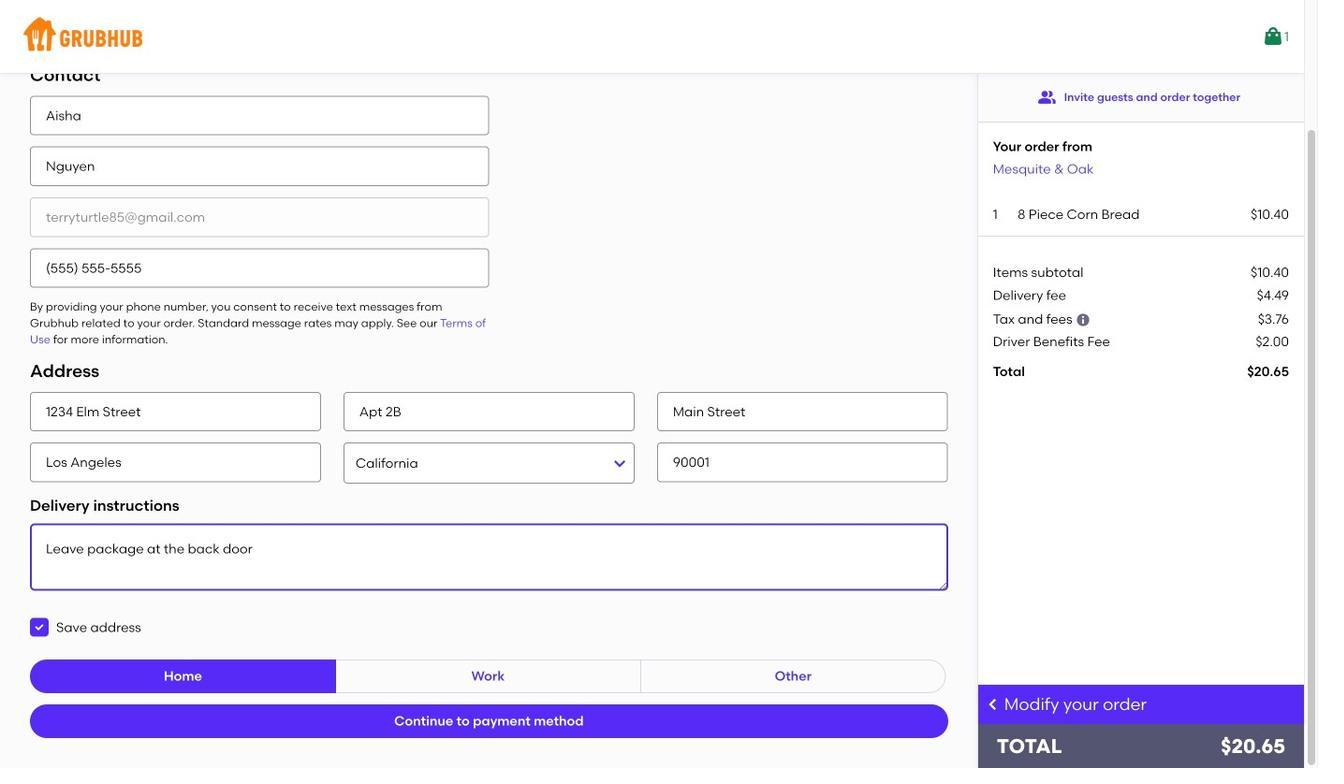 Task type: vqa. For each thing, say whether or not it's contained in the screenshot.
"Nw"
no



Task type: locate. For each thing, give the bounding box(es) containing it.
Zip text field
[[657, 443, 948, 483]]

Add special instructions for a smooth delivery (e.g. Don't ring the doorbell) text field
[[30, 524, 948, 592]]

2 horizontal spatial svg image
[[1076, 313, 1091, 328]]

1 horizontal spatial svg image
[[986, 698, 1001, 713]]

0 vertical spatial svg image
[[1076, 313, 1091, 328]]

Phone telephone field
[[30, 248, 489, 288]]

1 vertical spatial svg image
[[34, 622, 45, 634]]

main navigation navigation
[[0, 0, 1305, 73]]

people icon image
[[1038, 88, 1057, 107]]

svg image
[[1076, 313, 1091, 328], [34, 622, 45, 634], [986, 698, 1001, 713]]

Address 1 text field
[[30, 392, 321, 432]]



Task type: describe. For each thing, give the bounding box(es) containing it.
2 vertical spatial svg image
[[986, 698, 1001, 713]]

Address 2 text field
[[344, 392, 635, 432]]

Email email field
[[30, 198, 489, 237]]

Cross street text field
[[657, 392, 948, 432]]

0 horizontal spatial svg image
[[34, 622, 45, 634]]

First name text field
[[30, 96, 489, 136]]

Last name text field
[[30, 147, 489, 186]]

City text field
[[30, 443, 321, 483]]



